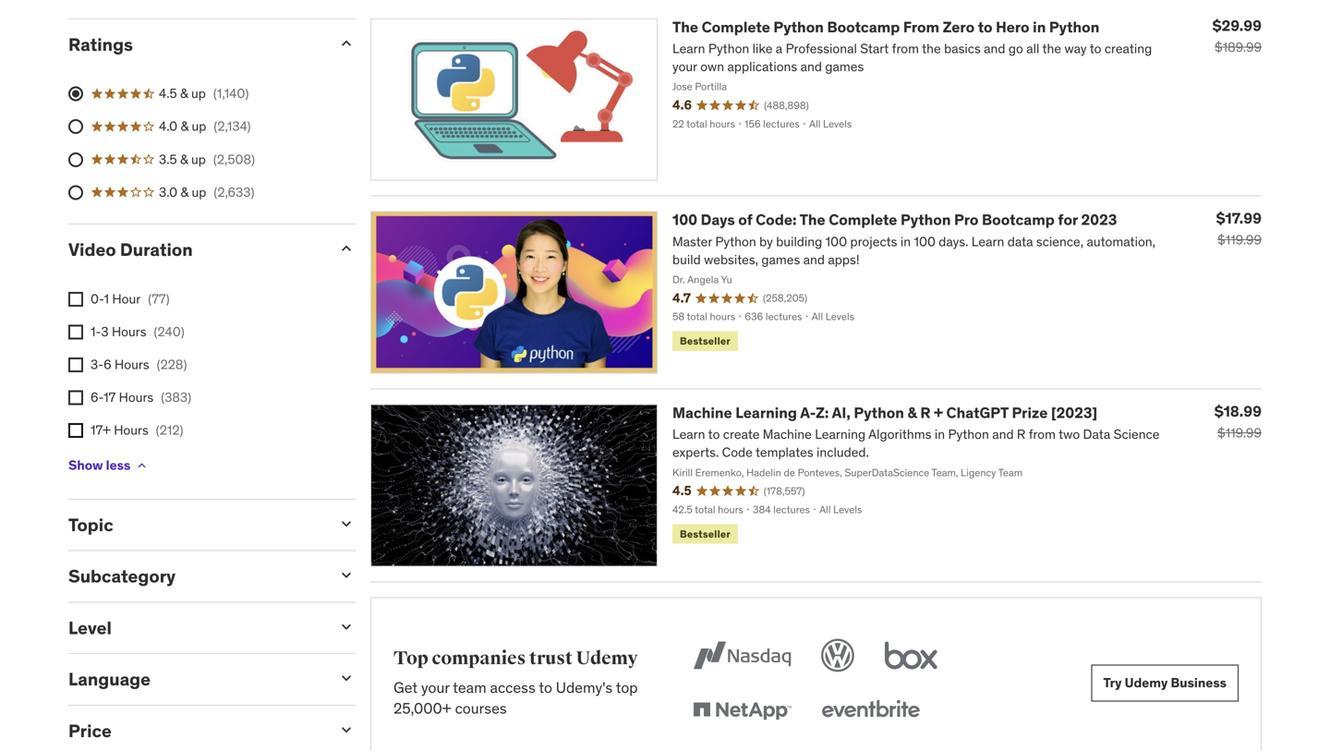 Task type: vqa. For each thing, say whether or not it's contained in the screenshot.


Task type: describe. For each thing, give the bounding box(es) containing it.
[2023]
[[1051, 403, 1098, 422]]

0-
[[91, 290, 104, 307]]

small image for video duration
[[337, 239, 356, 258]]

up for 3.0 & up
[[192, 184, 206, 200]]

hours right 17+ on the bottom left of the page
[[114, 422, 149, 439]]

ai,
[[832, 403, 851, 422]]

0-1 hour (77)
[[91, 290, 170, 307]]

(1,140)
[[213, 85, 249, 102]]

show
[[68, 457, 103, 473]]

& for 3.5
[[180, 151, 188, 168]]

topic button
[[68, 514, 322, 536]]

top companies trust udemy get your team access to udemy's top 25,000+ courses
[[394, 647, 638, 718]]

nasdaq image
[[689, 635, 795, 676]]

top
[[394, 647, 429, 670]]

small image for level
[[337, 618, 356, 636]]

show less button
[[68, 447, 149, 484]]

xsmall image for 0-
[[68, 292, 83, 307]]

show less
[[68, 457, 131, 473]]

pro
[[955, 210, 979, 229]]

a-
[[800, 403, 816, 422]]

access
[[490, 678, 536, 697]]

udemy's
[[556, 678, 613, 697]]

xsmall image for 17+
[[68, 423, 83, 438]]

of
[[739, 210, 753, 229]]

3.5 & up (2,508)
[[159, 151, 255, 168]]

$18.99
[[1215, 402, 1262, 421]]

team
[[453, 678, 487, 697]]

machine learning a-z: ai, python & r + chatgpt prize [2023]
[[673, 403, 1098, 422]]

in
[[1033, 17, 1046, 36]]

small image for price
[[337, 721, 356, 739]]

17
[[104, 389, 116, 406]]

netapp image
[[689, 690, 795, 731]]

6-17 hours (383)
[[91, 389, 191, 406]]

$29.99
[[1213, 16, 1262, 35]]

small image for subcategory
[[337, 566, 356, 584]]

video duration button
[[68, 238, 322, 261]]

& for 4.5
[[180, 85, 188, 102]]

your
[[421, 678, 450, 697]]

3-
[[91, 356, 104, 373]]

hours for 6-17 hours
[[119, 389, 154, 406]]

trust
[[529, 647, 573, 670]]

small image for ratings
[[337, 34, 356, 52]]

(2,134)
[[214, 118, 251, 135]]

0 horizontal spatial bootcamp
[[827, 17, 900, 36]]

less
[[106, 457, 131, 473]]

1
[[104, 290, 109, 307]]

code:
[[756, 210, 797, 229]]

100 days of code: the complete python pro bootcamp for 2023
[[673, 210, 1117, 229]]

100
[[673, 210, 698, 229]]

up for 3.5 & up
[[191, 151, 206, 168]]

up for 4.5 & up
[[191, 85, 206, 102]]

try udemy business link
[[1092, 665, 1239, 702]]

the complete python bootcamp from zero to hero in python link
[[673, 17, 1100, 36]]

$119.99 for $17.99
[[1218, 232, 1262, 248]]

to inside top companies trust udemy get your team access to udemy's top 25,000+ courses
[[539, 678, 552, 697]]

$18.99 $119.99
[[1215, 402, 1262, 441]]

& for 3.0
[[181, 184, 189, 200]]

hours for 3-6 hours
[[115, 356, 149, 373]]

xsmall image inside show less button
[[134, 458, 149, 473]]

(383)
[[161, 389, 191, 406]]

4.0
[[159, 118, 178, 135]]

eventbrite image
[[818, 690, 924, 731]]

$189.99
[[1215, 39, 1262, 55]]

companies
[[432, 647, 526, 670]]

3-6 hours (228)
[[91, 356, 187, 373]]

(2,508)
[[213, 151, 255, 168]]

z:
[[816, 403, 829, 422]]

the complete python bootcamp from zero to hero in python
[[673, 17, 1100, 36]]

get
[[394, 678, 418, 697]]

hero
[[996, 17, 1030, 36]]

1-
[[91, 323, 101, 340]]

$29.99 $189.99
[[1213, 16, 1262, 55]]

3.0 & up (2,633)
[[159, 184, 255, 200]]

3.0
[[159, 184, 178, 200]]

machine
[[673, 403, 732, 422]]

prize
[[1012, 403, 1048, 422]]

3.5
[[159, 151, 177, 168]]



Task type: locate. For each thing, give the bounding box(es) containing it.
3 small image from the top
[[337, 618, 356, 636]]

2 xsmall image from the top
[[68, 358, 83, 372]]

1 vertical spatial the
[[800, 210, 826, 229]]

1-3 hours (240)
[[91, 323, 185, 340]]

subcategory button
[[68, 565, 322, 587]]

0 vertical spatial bootcamp
[[827, 17, 900, 36]]

udemy right try
[[1125, 674, 1168, 691]]

1 small image from the top
[[337, 239, 356, 258]]

subcategory
[[68, 565, 176, 587]]

small image
[[337, 239, 356, 258], [337, 514, 356, 533], [337, 618, 356, 636], [337, 669, 356, 688]]

$119.99
[[1218, 232, 1262, 248], [1218, 425, 1262, 441]]

xsmall image left '6-'
[[68, 390, 83, 405]]

1 vertical spatial small image
[[337, 566, 356, 584]]

2 vertical spatial small image
[[337, 721, 356, 739]]

up right 4.5
[[191, 85, 206, 102]]

(212)
[[156, 422, 183, 439]]

xsmall image for 6-
[[68, 390, 83, 405]]

2 up from the top
[[192, 118, 206, 135]]

level button
[[68, 617, 322, 639]]

4.5
[[159, 85, 177, 102]]

xsmall image right less at the left of page
[[134, 458, 149, 473]]

hours right 17
[[119, 389, 154, 406]]

2023
[[1082, 210, 1117, 229]]

level
[[68, 617, 112, 639]]

(228)
[[157, 356, 187, 373]]

4 up from the top
[[192, 184, 206, 200]]

$17.99
[[1217, 209, 1262, 228]]

1 small image from the top
[[337, 34, 356, 52]]

up right 3.0 on the left
[[192, 184, 206, 200]]

for
[[1058, 210, 1078, 229]]

box image
[[880, 635, 942, 676]]

up right 3.5 at the top of the page
[[191, 151, 206, 168]]

$119.99 inside $18.99 $119.99
[[1218, 425, 1262, 441]]

1 vertical spatial bootcamp
[[982, 210, 1055, 229]]

$17.99 $119.99
[[1217, 209, 1262, 248]]

udemy up the top in the left bottom of the page
[[576, 647, 638, 670]]

3 up from the top
[[191, 151, 206, 168]]

xsmall image left 0-
[[68, 292, 83, 307]]

hour
[[112, 290, 141, 307]]

python
[[774, 17, 824, 36], [1050, 17, 1100, 36], [901, 210, 951, 229], [854, 403, 904, 422]]

hours right 3
[[112, 323, 146, 340]]

1 horizontal spatial complete
[[829, 210, 898, 229]]

to down trust
[[539, 678, 552, 697]]

learning
[[736, 403, 797, 422]]

bootcamp left "for"
[[982, 210, 1055, 229]]

17+
[[91, 422, 111, 439]]

try
[[1104, 674, 1122, 691]]

2 $119.99 from the top
[[1218, 425, 1262, 441]]

(2,633)
[[214, 184, 255, 200]]

1 vertical spatial udemy
[[1125, 674, 1168, 691]]

ratings button
[[68, 33, 322, 55]]

17+ hours (212)
[[91, 422, 183, 439]]

0 vertical spatial xsmall image
[[68, 292, 83, 307]]

small image
[[337, 34, 356, 52], [337, 566, 356, 584], [337, 721, 356, 739]]

language button
[[68, 668, 322, 690]]

xsmall image
[[68, 325, 83, 339], [68, 390, 83, 405], [68, 423, 83, 438], [134, 458, 149, 473]]

business
[[1171, 674, 1227, 691]]

up
[[191, 85, 206, 102], [192, 118, 206, 135], [191, 151, 206, 168], [192, 184, 206, 200]]

25,000+
[[394, 699, 452, 718]]

1 horizontal spatial to
[[978, 17, 993, 36]]

$119.99 for $18.99
[[1218, 425, 1262, 441]]

small image for language
[[337, 669, 356, 688]]

& for 4.0
[[181, 118, 189, 135]]

& right 4.5
[[180, 85, 188, 102]]

ratings
[[68, 33, 133, 55]]

& left r
[[908, 403, 917, 422]]

volkswagen image
[[818, 635, 858, 676]]

1 vertical spatial $119.99
[[1218, 425, 1262, 441]]

4.5 & up (1,140)
[[159, 85, 249, 102]]

bootcamp
[[827, 17, 900, 36], [982, 210, 1055, 229]]

1 vertical spatial to
[[539, 678, 552, 697]]

(77)
[[148, 290, 170, 307]]

& right 4.0
[[181, 118, 189, 135]]

+
[[934, 403, 943, 422]]

1 xsmall image from the top
[[68, 292, 83, 307]]

r
[[921, 403, 931, 422]]

xsmall image left 3-
[[68, 358, 83, 372]]

courses
[[455, 699, 507, 718]]

0 vertical spatial the
[[673, 17, 699, 36]]

0 horizontal spatial udemy
[[576, 647, 638, 670]]

up for 4.0 & up
[[192, 118, 206, 135]]

(240)
[[154, 323, 185, 340]]

& right 3.0 on the left
[[181, 184, 189, 200]]

1 $119.99 from the top
[[1218, 232, 1262, 248]]

xsmall image for 3-
[[68, 358, 83, 372]]

0 vertical spatial to
[[978, 17, 993, 36]]

price
[[68, 720, 112, 742]]

2 small image from the top
[[337, 514, 356, 533]]

zero
[[943, 17, 975, 36]]

to
[[978, 17, 993, 36], [539, 678, 552, 697]]

xsmall image for 1-
[[68, 325, 83, 339]]

hours for 1-3 hours
[[112, 323, 146, 340]]

1 vertical spatial complete
[[829, 210, 898, 229]]

2 small image from the top
[[337, 566, 356, 584]]

0 vertical spatial complete
[[702, 17, 770, 36]]

video duration
[[68, 238, 193, 261]]

0 vertical spatial udemy
[[576, 647, 638, 670]]

complete
[[702, 17, 770, 36], [829, 210, 898, 229]]

small image for topic
[[337, 514, 356, 533]]

1 horizontal spatial bootcamp
[[982, 210, 1055, 229]]

xsmall image
[[68, 292, 83, 307], [68, 358, 83, 372]]

machine learning a-z: ai, python & r + chatgpt prize [2023] link
[[673, 403, 1098, 422]]

1 horizontal spatial the
[[800, 210, 826, 229]]

4 small image from the top
[[337, 669, 356, 688]]

6
[[104, 356, 111, 373]]

try udemy business
[[1104, 674, 1227, 691]]

duration
[[120, 238, 193, 261]]

topic
[[68, 514, 113, 536]]

0 horizontal spatial complete
[[702, 17, 770, 36]]

to right zero
[[978, 17, 993, 36]]

$119.99 inside $17.99 $119.99
[[1218, 232, 1262, 248]]

0 vertical spatial small image
[[337, 34, 356, 52]]

up right 4.0
[[192, 118, 206, 135]]

$119.99 down $17.99
[[1218, 232, 1262, 248]]

hours right "6"
[[115, 356, 149, 373]]

from
[[904, 17, 940, 36]]

top
[[616, 678, 638, 697]]

1 vertical spatial xsmall image
[[68, 358, 83, 372]]

3 small image from the top
[[337, 721, 356, 739]]

price button
[[68, 720, 322, 742]]

xsmall image left 1- at left top
[[68, 325, 83, 339]]

1 up from the top
[[191, 85, 206, 102]]

0 horizontal spatial to
[[539, 678, 552, 697]]

4.0 & up (2,134)
[[159, 118, 251, 135]]

days
[[701, 210, 735, 229]]

0 horizontal spatial the
[[673, 17, 699, 36]]

chatgpt
[[947, 403, 1009, 422]]

$119.99 down $18.99
[[1218, 425, 1262, 441]]

3
[[101, 323, 109, 340]]

0 vertical spatial $119.99
[[1218, 232, 1262, 248]]

100 days of code: the complete python pro bootcamp for 2023 link
[[673, 210, 1117, 229]]

xsmall image left 17+ on the bottom left of the page
[[68, 423, 83, 438]]

video
[[68, 238, 116, 261]]

udemy
[[576, 647, 638, 670], [1125, 674, 1168, 691]]

udemy inside top companies trust udemy get your team access to udemy's top 25,000+ courses
[[576, 647, 638, 670]]

& right 3.5 at the top of the page
[[180, 151, 188, 168]]

6-
[[91, 389, 104, 406]]

the
[[673, 17, 699, 36], [800, 210, 826, 229]]

bootcamp left 'from'
[[827, 17, 900, 36]]

1 horizontal spatial udemy
[[1125, 674, 1168, 691]]

language
[[68, 668, 151, 690]]



